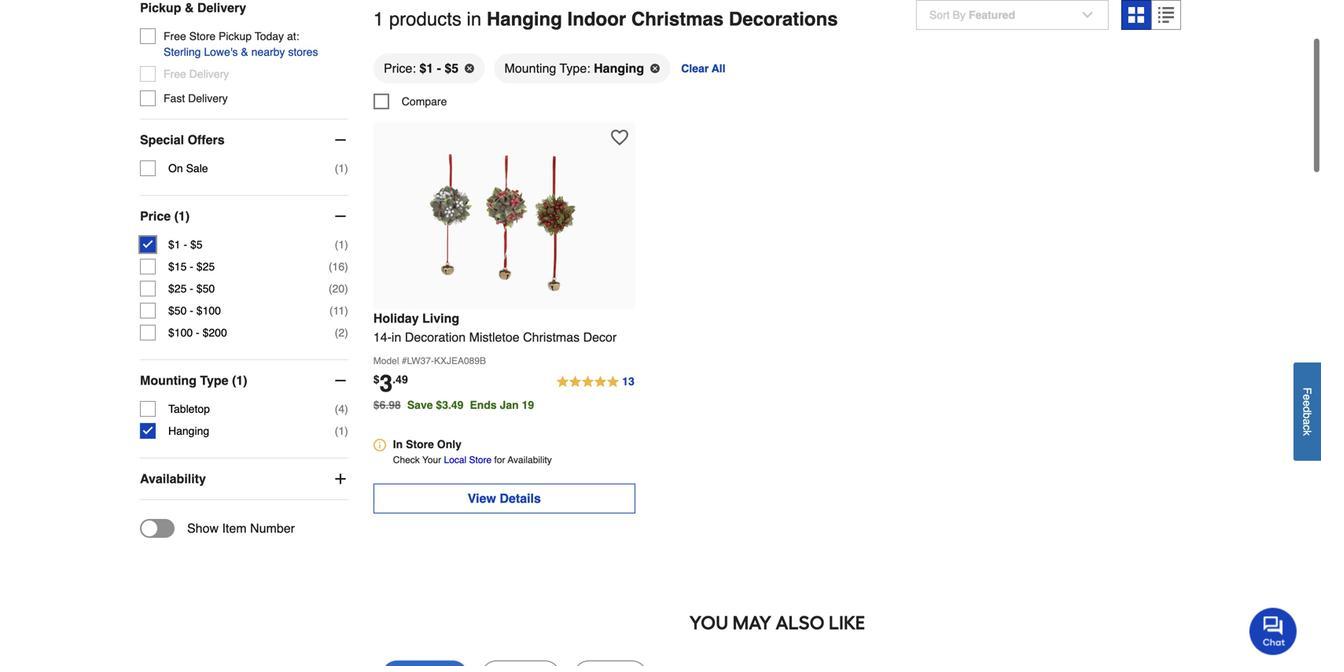 Task type: describe. For each thing, give the bounding box(es) containing it.
0 vertical spatial christmas
[[632, 8, 724, 30]]

holiday living 14-in decoration mistletoe christmas decor image
[[418, 130, 591, 303]]

1 for hanging
[[339, 425, 345, 438]]

3 ( 1 ) from the top
[[335, 425, 348, 438]]

list view image
[[1159, 7, 1175, 23]]

k
[[1302, 431, 1314, 436]]

$100 - $200
[[168, 327, 227, 339]]

view details link
[[374, 484, 636, 514]]

mounting for mounting type (1)
[[140, 373, 197, 388]]

0 horizontal spatial $5
[[190, 238, 203, 251]]

offers
[[188, 133, 225, 147]]

f e e d b a c k
[[1302, 388, 1314, 436]]

20
[[332, 283, 345, 295]]

mounting type: hanging
[[505, 61, 645, 75]]

( 11 )
[[330, 305, 348, 317]]

availability button
[[140, 459, 348, 500]]

) for $50 - $100
[[345, 305, 348, 317]]

lw37-
[[407, 356, 434, 367]]

( for on sale
[[335, 162, 339, 175]]

2 vertical spatial hanging
[[168, 425, 209, 438]]

) for hanging
[[345, 425, 348, 438]]

$6.98 save $3.49 ends jan 19
[[374, 399, 534, 411]]

$5 inside list box
[[445, 61, 459, 75]]

only
[[437, 438, 462, 451]]

store for free
[[189, 30, 216, 43]]

indoor
[[568, 8, 626, 30]]

also
[[776, 612, 825, 635]]

show
[[187, 521, 219, 536]]

a
[[1302, 419, 1314, 425]]

0 vertical spatial $50
[[197, 283, 215, 295]]

heart outline image
[[611, 129, 629, 146]]

11
[[333, 305, 345, 317]]

16
[[332, 261, 345, 273]]

you
[[690, 612, 729, 635]]

- inside list box
[[437, 61, 441, 75]]

special offers
[[140, 133, 225, 147]]

availability inside "in store only check your local store for availability"
[[508, 455, 552, 466]]

.49
[[393, 373, 408, 386]]

for
[[495, 455, 506, 466]]

mounting type (1)
[[140, 373, 248, 388]]

f
[[1302, 388, 1314, 395]]

number
[[250, 521, 295, 536]]

fast delivery
[[164, 92, 228, 105]]

minus image for special offers
[[333, 132, 348, 148]]

nearby
[[251, 46, 285, 58]]

( 2 )
[[335, 327, 348, 339]]

0 vertical spatial hanging
[[487, 8, 563, 30]]

19
[[522, 399, 534, 411]]

decoration
[[405, 330, 466, 345]]

- for $200
[[196, 327, 200, 339]]

christmas inside the holiday living 14-in decoration mistletoe christmas decor
[[523, 330, 580, 345]]

on
[[168, 162, 183, 175]]

in
[[393, 438, 403, 451]]

lowe's
[[204, 46, 238, 58]]

$25 - $50
[[168, 283, 215, 295]]

today
[[255, 30, 284, 43]]

clear all
[[682, 62, 726, 75]]

price (1)
[[140, 209, 190, 224]]

holiday
[[374, 311, 419, 326]]

$1 inside list box
[[420, 61, 434, 75]]

1 products in hanging indoor christmas decorations
[[374, 8, 838, 30]]

free for free delivery
[[164, 68, 186, 80]]

actual price $3.49 element
[[374, 370, 408, 397]]

( 1 ) for sale
[[335, 162, 348, 175]]

ends jan 19 element
[[470, 399, 541, 411]]

#
[[402, 356, 407, 367]]

model # lw37-kxjea089b
[[374, 356, 486, 367]]

ends
[[470, 399, 497, 411]]

plus image
[[333, 471, 348, 487]]

check
[[393, 455, 420, 466]]

- for $25
[[190, 261, 194, 273]]

your
[[423, 455, 442, 466]]

$1 - $5
[[168, 238, 203, 251]]

1 vertical spatial $100
[[168, 327, 193, 339]]

$3.49
[[436, 399, 464, 411]]

pickup & delivery
[[140, 0, 246, 15]]

price
[[140, 209, 171, 224]]

type:
[[560, 61, 591, 75]]

store for in
[[406, 438, 434, 451]]

0 vertical spatial in
[[467, 8, 482, 30]]

b
[[1302, 413, 1314, 419]]

) for $15 - $25
[[345, 261, 348, 273]]

you may also like
[[690, 612, 866, 635]]

living
[[423, 311, 460, 326]]

( for hanging
[[335, 425, 339, 438]]

products
[[389, 8, 462, 30]]

kxjea089b
[[434, 356, 486, 367]]

in inside the holiday living 14-in decoration mistletoe christmas decor
[[392, 330, 402, 345]]

savings save $3.49 element
[[407, 399, 541, 411]]

- for $100
[[190, 305, 194, 317]]

( 20 )
[[329, 283, 348, 295]]

mounting for mounting type: hanging
[[505, 61, 557, 75]]

price:
[[384, 61, 416, 75]]



Task type: vqa. For each thing, say whether or not it's contained in the screenshot.


Task type: locate. For each thing, give the bounding box(es) containing it.
( 16 )
[[329, 261, 348, 273]]

$5 left close circle filled image on the left
[[445, 61, 459, 75]]

model
[[374, 356, 399, 367]]

1 horizontal spatial store
[[406, 438, 434, 451]]

$50 down '$25 - $50'
[[168, 305, 187, 317]]

4
[[339, 403, 345, 416]]

1 vertical spatial availability
[[140, 472, 206, 486]]

local
[[444, 455, 467, 466]]

1 vertical spatial &
[[241, 46, 248, 58]]

2 vertical spatial delivery
[[188, 92, 228, 105]]

$
[[374, 373, 380, 386]]

& inside button
[[241, 46, 248, 58]]

jan
[[500, 399, 519, 411]]

- right $15
[[190, 261, 194, 273]]

) for $25 - $50
[[345, 283, 348, 295]]

in
[[467, 8, 482, 30], [392, 330, 402, 345]]

$100
[[197, 305, 221, 317], [168, 327, 193, 339]]

0 vertical spatial $5
[[445, 61, 459, 75]]

availability right for
[[508, 455, 552, 466]]

3
[[380, 370, 393, 397]]

0 vertical spatial mounting
[[505, 61, 557, 75]]

) for on sale
[[345, 162, 348, 175]]

in right products
[[467, 8, 482, 30]]

sterling lowe's & nearby stores button
[[164, 44, 318, 60]]

details
[[500, 491, 541, 506]]

save
[[407, 399, 433, 411]]

1 vertical spatial pickup
[[219, 30, 252, 43]]

sale
[[186, 162, 208, 175]]

1 ( 1 ) from the top
[[335, 162, 348, 175]]

minus image inside special offers button
[[333, 132, 348, 148]]

d
[[1302, 407, 1314, 413]]

1 vertical spatial ( 1 )
[[335, 238, 348, 251]]

store up lowe's
[[189, 30, 216, 43]]

delivery
[[197, 0, 246, 15], [189, 68, 229, 80], [188, 92, 228, 105]]

tabletop
[[168, 403, 210, 416]]

- left $200
[[196, 327, 200, 339]]

0 vertical spatial $25
[[197, 261, 215, 273]]

delivery down the free delivery
[[188, 92, 228, 105]]

view details
[[468, 491, 541, 506]]

2 vertical spatial ( 1 )
[[335, 425, 348, 438]]

holiday living 14-in decoration mistletoe christmas decor
[[374, 311, 617, 345]]

may
[[733, 612, 772, 635]]

0 vertical spatial $1
[[420, 61, 434, 75]]

0 horizontal spatial $25
[[168, 283, 187, 295]]

1 vertical spatial minus image
[[333, 209, 348, 224]]

1 vertical spatial free
[[164, 68, 186, 80]]

christmas up clear
[[632, 8, 724, 30]]

) for $100 - $200
[[345, 327, 348, 339]]

- down $15 - $25
[[190, 283, 194, 295]]

0 vertical spatial free
[[164, 30, 186, 43]]

( for tabletop
[[335, 403, 339, 416]]

0 horizontal spatial $100
[[168, 327, 193, 339]]

1 horizontal spatial pickup
[[219, 30, 252, 43]]

0 vertical spatial minus image
[[333, 132, 348, 148]]

$200
[[203, 327, 227, 339]]

0 horizontal spatial in
[[392, 330, 402, 345]]

6 ) from the top
[[345, 327, 348, 339]]

free
[[164, 30, 186, 43], [164, 68, 186, 80]]

mounting inside list box
[[505, 61, 557, 75]]

2 horizontal spatial hanging
[[594, 61, 645, 75]]

sterling lowe's & nearby stores
[[164, 46, 318, 58]]

stores
[[288, 46, 318, 58]]

0 horizontal spatial christmas
[[523, 330, 580, 345]]

mounting up tabletop
[[140, 373, 197, 388]]

fast
[[164, 92, 185, 105]]

)
[[345, 162, 348, 175], [345, 238, 348, 251], [345, 261, 348, 273], [345, 283, 348, 295], [345, 305, 348, 317], [345, 327, 348, 339], [345, 403, 348, 416], [345, 425, 348, 438]]

close circle filled image
[[465, 64, 475, 73]]

mistletoe
[[469, 330, 520, 345]]

0 vertical spatial pickup
[[140, 0, 181, 15]]

list box
[[374, 53, 1182, 94]]

1 vertical spatial mounting
[[140, 373, 197, 388]]

) for tabletop
[[345, 403, 348, 416]]

christmas left "decor"
[[523, 330, 580, 345]]

c
[[1302, 425, 1314, 431]]

decorations
[[729, 8, 838, 30]]

0 vertical spatial store
[[189, 30, 216, 43]]

(1) right price
[[174, 209, 190, 224]]

$1 up $15
[[168, 238, 181, 251]]

0 horizontal spatial (1)
[[174, 209, 190, 224]]

1 for $1 - $5
[[339, 238, 345, 251]]

1 horizontal spatial $100
[[197, 305, 221, 317]]

(1) right type
[[232, 373, 248, 388]]

2 free from the top
[[164, 68, 186, 80]]

0 horizontal spatial mounting
[[140, 373, 197, 388]]

0 vertical spatial $100
[[197, 305, 221, 317]]

f e e d b a c k button
[[1294, 363, 1322, 461]]

2 vertical spatial store
[[469, 455, 492, 466]]

hanging left close circle filled icon
[[594, 61, 645, 75]]

1 horizontal spatial (1)
[[232, 373, 248, 388]]

- for $50
[[190, 283, 194, 295]]

- up $15 - $25
[[184, 238, 187, 251]]

3 ) from the top
[[345, 261, 348, 273]]

1 vertical spatial $5
[[190, 238, 203, 251]]

e up d
[[1302, 395, 1314, 401]]

(
[[335, 162, 339, 175], [335, 238, 339, 251], [329, 261, 332, 273], [329, 283, 332, 295], [330, 305, 333, 317], [335, 327, 339, 339], [335, 403, 339, 416], [335, 425, 339, 438]]

2 e from the top
[[1302, 401, 1314, 407]]

free up sterling
[[164, 30, 186, 43]]

1 horizontal spatial availability
[[508, 455, 552, 466]]

chat invite button image
[[1250, 607, 1298, 655]]

13
[[623, 375, 635, 388]]

1 horizontal spatial hanging
[[487, 8, 563, 30]]

minus image
[[333, 132, 348, 148], [333, 209, 348, 224]]

hanging down tabletop
[[168, 425, 209, 438]]

$25 down $15
[[168, 283, 187, 295]]

( for $25 - $50
[[329, 283, 332, 295]]

delivery up free store pickup today at:
[[197, 0, 246, 15]]

0 horizontal spatial availability
[[140, 472, 206, 486]]

2 minus image from the top
[[333, 209, 348, 224]]

7 ) from the top
[[345, 403, 348, 416]]

special offers button
[[140, 120, 348, 161]]

1 vertical spatial $25
[[168, 283, 187, 295]]

special
[[140, 133, 184, 147]]

$50 up $50 - $100
[[197, 283, 215, 295]]

all
[[712, 62, 726, 75]]

2 ( 1 ) from the top
[[335, 238, 348, 251]]

5 stars image
[[556, 373, 636, 392]]

1 free from the top
[[164, 30, 186, 43]]

free delivery
[[164, 68, 229, 80]]

2 ) from the top
[[345, 238, 348, 251]]

show item number
[[187, 521, 295, 536]]

store
[[189, 30, 216, 43], [406, 438, 434, 451], [469, 455, 492, 466]]

( for $1 - $5
[[335, 238, 339, 251]]

in down holiday
[[392, 330, 402, 345]]

item
[[222, 521, 247, 536]]

hanging up mounting type: hanging
[[487, 8, 563, 30]]

1 vertical spatial christmas
[[523, 330, 580, 345]]

0 vertical spatial (1)
[[174, 209, 190, 224]]

1 horizontal spatial mounting
[[505, 61, 557, 75]]

1 for on sale
[[339, 162, 345, 175]]

delivery for free delivery
[[189, 68, 229, 80]]

1 minus image from the top
[[333, 132, 348, 148]]

pickup up sterling
[[140, 0, 181, 15]]

4 ) from the top
[[345, 283, 348, 295]]

( for $100 - $200
[[335, 327, 339, 339]]

0 vertical spatial availability
[[508, 455, 552, 466]]

8 ) from the top
[[345, 425, 348, 438]]

( for $15 - $25
[[329, 261, 332, 273]]

pickup up sterling lowe's & nearby stores
[[219, 30, 252, 43]]

1 vertical spatial $1
[[168, 238, 181, 251]]

minus image
[[333, 373, 348, 389]]

delivery down lowe's
[[189, 68, 229, 80]]

0 horizontal spatial $50
[[168, 305, 187, 317]]

availability
[[508, 455, 552, 466], [140, 472, 206, 486]]

availability inside button
[[140, 472, 206, 486]]

1 vertical spatial hanging
[[594, 61, 645, 75]]

0 horizontal spatial pickup
[[140, 0, 181, 15]]

0 vertical spatial ( 1 )
[[335, 162, 348, 175]]

$6.98
[[374, 399, 401, 411]]

free for free store pickup today at:
[[164, 30, 186, 43]]

1 horizontal spatial $5
[[445, 61, 459, 75]]

minus image for price
[[333, 209, 348, 224]]

at:
[[287, 30, 299, 43]]

show item number element
[[140, 519, 295, 538]]

local store link
[[444, 455, 492, 466]]

hanging
[[487, 8, 563, 30], [594, 61, 645, 75], [168, 425, 209, 438]]

e up b
[[1302, 401, 1314, 407]]

type
[[200, 373, 229, 388]]

$1 right price:
[[420, 61, 434, 75]]

view
[[468, 491, 496, 506]]

( 4 )
[[335, 403, 348, 416]]

- for $5
[[184, 238, 187, 251]]

0 horizontal spatial &
[[185, 0, 194, 15]]

store up your
[[406, 438, 434, 451]]

0 horizontal spatial store
[[189, 30, 216, 43]]

$100 up $200
[[197, 305, 221, 317]]

2 horizontal spatial store
[[469, 455, 492, 466]]

clear
[[682, 62, 709, 75]]

( for $50 - $100
[[330, 305, 333, 317]]

free store pickup today at:
[[164, 30, 299, 43]]

$5 up $15 - $25
[[190, 238, 203, 251]]

in store only check your local store for availability
[[393, 438, 552, 466]]

1 vertical spatial (1)
[[232, 373, 248, 388]]

- down '$25 - $50'
[[190, 305, 194, 317]]

on sale
[[168, 162, 208, 175]]

0 vertical spatial delivery
[[197, 0, 246, 15]]

1 vertical spatial in
[[392, 330, 402, 345]]

mounting left the type:
[[505, 61, 557, 75]]

- left close circle filled image on the left
[[437, 61, 441, 75]]

1 horizontal spatial $25
[[197, 261, 215, 273]]

was price $6.98 element
[[374, 395, 407, 411]]

1 horizontal spatial $50
[[197, 283, 215, 295]]

1 vertical spatial delivery
[[189, 68, 229, 80]]

like
[[829, 612, 866, 635]]

1 vertical spatial $50
[[168, 305, 187, 317]]

& up sterling
[[185, 0, 194, 15]]

hanging inside list box
[[594, 61, 645, 75]]

( 1 ) for -
[[335, 238, 348, 251]]

free down sterling
[[164, 68, 186, 80]]

availability up show
[[140, 472, 206, 486]]

13 button
[[556, 373, 636, 392]]

1 horizontal spatial &
[[241, 46, 248, 58]]

e
[[1302, 395, 1314, 401], [1302, 401, 1314, 407]]

1 vertical spatial store
[[406, 438, 434, 451]]

1 ) from the top
[[345, 162, 348, 175]]

0 horizontal spatial hanging
[[168, 425, 209, 438]]

0 vertical spatial &
[[185, 0, 194, 15]]

$50 - $100
[[168, 305, 221, 317]]

1 horizontal spatial christmas
[[632, 8, 724, 30]]

decor
[[584, 330, 617, 345]]

1 horizontal spatial $1
[[420, 61, 434, 75]]

$25
[[197, 261, 215, 273], [168, 283, 187, 295]]

0 horizontal spatial $1
[[168, 238, 181, 251]]

) for $1 - $5
[[345, 238, 348, 251]]

grid view image
[[1129, 7, 1145, 23]]

(1)
[[174, 209, 190, 224], [232, 373, 248, 388]]

$25 up '$25 - $50'
[[197, 261, 215, 273]]

mounting
[[505, 61, 557, 75], [140, 373, 197, 388]]

5 ) from the top
[[345, 305, 348, 317]]

close circle filled image
[[651, 64, 660, 73]]

1002624652 element
[[374, 94, 447, 109]]

store left for
[[469, 455, 492, 466]]

$15 - $25
[[168, 261, 215, 273]]

clear all button
[[680, 53, 728, 84]]

list box containing price:
[[374, 53, 1182, 94]]

compare
[[402, 95, 447, 108]]

1 e from the top
[[1302, 395, 1314, 401]]

sterling
[[164, 46, 201, 58]]

pickup
[[140, 0, 181, 15], [219, 30, 252, 43]]

1 horizontal spatial in
[[467, 8, 482, 30]]

$ 3 .49
[[374, 370, 408, 397]]

2
[[339, 327, 345, 339]]

& down free store pickup today at:
[[241, 46, 248, 58]]

&
[[185, 0, 194, 15], [241, 46, 248, 58]]

price: $1 - $5
[[384, 61, 459, 75]]

-
[[437, 61, 441, 75], [184, 238, 187, 251], [190, 261, 194, 273], [190, 283, 194, 295], [190, 305, 194, 317], [196, 327, 200, 339]]

delivery for fast delivery
[[188, 92, 228, 105]]

$100 down $50 - $100
[[168, 327, 193, 339]]



